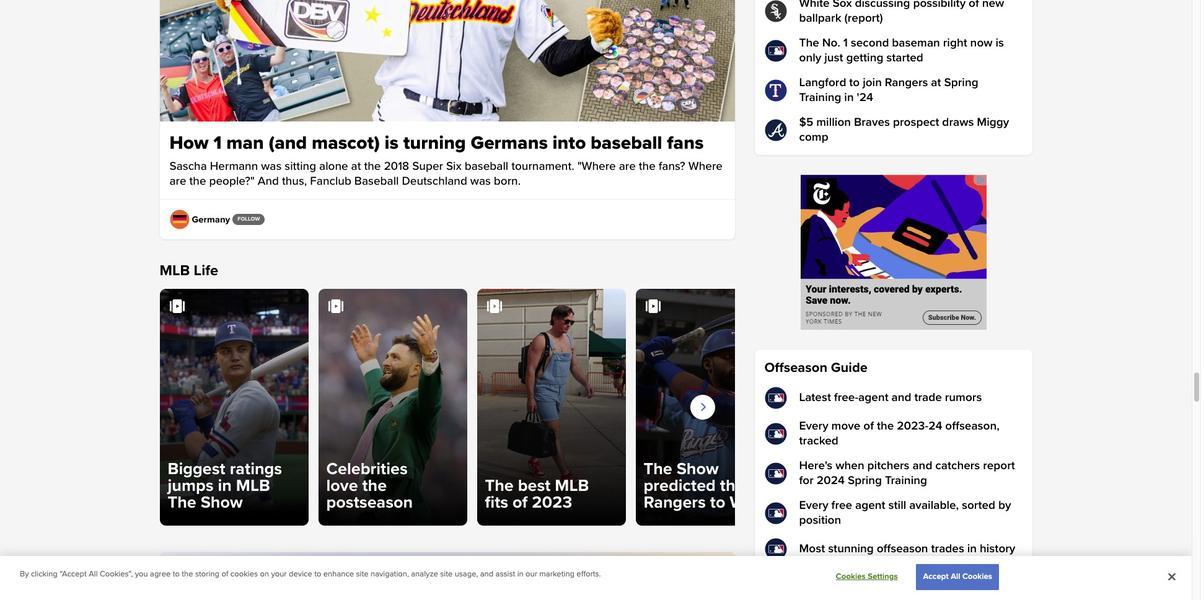 Task type: locate. For each thing, give the bounding box(es) containing it.
mlb inside the best mlb fits of 2023
[[555, 475, 589, 496]]

the for the best mlb fits of 2023
[[485, 475, 514, 496]]

the for the no. 1 second baseman right now is only just getting started
[[800, 36, 820, 50]]

settings
[[868, 572, 898, 582]]

the left storing
[[182, 569, 193, 579]]

langford to join rangers at spring training in '24 link
[[765, 76, 1023, 105]]

and right pitchers
[[913, 459, 933, 473]]

cookies
[[836, 572, 866, 582], [963, 572, 993, 582]]

super
[[412, 159, 443, 174]]

to
[[850, 76, 860, 90], [710, 492, 726, 513], [173, 569, 180, 579], [314, 569, 321, 579]]

at up prospect
[[931, 76, 942, 90]]

show inside the show predicted the rangers to ws
[[677, 459, 719, 479]]

1 vertical spatial spring
[[848, 474, 882, 488]]

mlb right biggest
[[236, 475, 270, 496]]

mlb image right 'ws'
[[765, 502, 787, 525]]

0 horizontal spatial site
[[356, 569, 369, 579]]

the left fans?
[[639, 159, 656, 174]]

is up the 2018
[[385, 131, 399, 154]]

device
[[289, 569, 312, 579]]

of right fits on the bottom left of the page
[[513, 492, 528, 513]]

mlb image inside every move of the 2023-24 offseason, tracked link
[[765, 423, 787, 445]]

follow button
[[233, 214, 265, 225]]

mlb image
[[765, 387, 787, 409], [765, 538, 787, 560]]

and left assist
[[480, 569, 494, 579]]

0 vertical spatial 1
[[844, 36, 848, 50]]

turning
[[403, 131, 466, 154]]

0 vertical spatial show
[[677, 459, 719, 479]]

1 cookies from the left
[[836, 572, 866, 582]]

the left 2023-
[[877, 419, 894, 433]]

(and
[[269, 131, 307, 154]]

1 every from the top
[[800, 419, 829, 433]]

0 horizontal spatial baseball
[[465, 159, 509, 174]]

'24
[[857, 91, 874, 105]]

0 horizontal spatial mlb
[[160, 262, 190, 280]]

1 horizontal spatial baseball
[[591, 131, 662, 154]]

draws
[[943, 115, 974, 130]]

1 vertical spatial was
[[470, 174, 491, 188]]

0 horizontal spatial and
[[480, 569, 494, 579]]

in inside biggest ratings jumps in mlb the show
[[218, 475, 232, 496]]

1 vertical spatial rangers
[[644, 492, 706, 513]]

on
[[260, 569, 269, 579]]

million
[[817, 115, 851, 130]]

1
[[844, 36, 848, 50], [213, 131, 222, 154]]

the right "predicted"
[[720, 475, 745, 496]]

rumors
[[945, 391, 982, 405]]

mlb right best
[[555, 475, 589, 496]]

1 horizontal spatial 1
[[844, 36, 848, 50]]

1 vertical spatial training
[[885, 474, 928, 488]]

1 vertical spatial is
[[385, 131, 399, 154]]

available,
[[910, 498, 959, 513]]

every up position
[[800, 498, 829, 513]]

0 vertical spatial rangers
[[885, 76, 928, 90]]

every
[[800, 419, 829, 433], [800, 498, 829, 513]]

marketing
[[540, 569, 575, 579]]

site left usage,
[[440, 569, 453, 579]]

to left 'ws'
[[710, 492, 726, 513]]

0 vertical spatial spring
[[945, 76, 979, 90]]

mlb image
[[765, 40, 787, 62], [765, 423, 787, 445], [765, 463, 787, 485], [765, 502, 787, 525]]

braves image
[[765, 119, 787, 141]]

show
[[677, 459, 719, 479], [201, 492, 243, 513]]

is right "now"
[[996, 36, 1004, 50]]

0 horizontal spatial cookies
[[836, 572, 866, 582]]

in left our
[[517, 569, 524, 579]]

the inside the best mlb fits of 2023
[[485, 475, 514, 496]]

1 horizontal spatial site
[[440, 569, 453, 579]]

0 horizontal spatial spring
[[848, 474, 882, 488]]

1 left man
[[213, 131, 222, 154]]

mlb image left tracked
[[765, 423, 787, 445]]

1 horizontal spatial spring
[[945, 76, 979, 90]]

at
[[931, 76, 942, 90], [351, 159, 361, 174]]

2 mlb image from the top
[[765, 423, 787, 445]]

and
[[892, 391, 912, 405], [913, 459, 933, 473], [480, 569, 494, 579]]

1 vertical spatial agent
[[856, 498, 886, 513]]

0 vertical spatial mlb image
[[765, 387, 787, 409]]

0 vertical spatial agent
[[859, 391, 889, 405]]

24
[[929, 419, 943, 433]]

germany image
[[170, 209, 189, 229]]

and inside privacy alert dialog
[[480, 569, 494, 579]]

the inside the no. 1 second baseman right now is only just getting started
[[800, 36, 820, 50]]

the inside every move of the 2023-24 offseason, tracked
[[877, 419, 894, 433]]

was left born.
[[470, 174, 491, 188]]

1 inside the no. 1 second baseman right now is only just getting started
[[844, 36, 848, 50]]

1 vertical spatial at
[[351, 159, 361, 174]]

1 vertical spatial 1
[[213, 131, 222, 154]]

1 horizontal spatial rangers
[[885, 76, 928, 90]]

spring down when
[[848, 474, 882, 488]]

2 every from the top
[[800, 498, 829, 513]]

0 vertical spatial baseball
[[591, 131, 662, 154]]

is inside the no. 1 second baseman right now is only just getting started
[[996, 36, 1004, 50]]

agent for free
[[856, 498, 886, 513]]

to inside the show predicted the rangers to ws
[[710, 492, 726, 513]]

efforts.
[[577, 569, 601, 579]]

the inside privacy alert dialog
[[182, 569, 193, 579]]

langford to join rangers at spring training in '24
[[800, 76, 979, 105]]

0 horizontal spatial show
[[201, 492, 243, 513]]

by
[[20, 569, 29, 579]]

0 horizontal spatial at
[[351, 159, 361, 174]]

agent inside "link"
[[859, 391, 889, 405]]

the inside celebrities love the postseason
[[362, 475, 387, 496]]

of left new
[[969, 0, 980, 11]]

storing
[[195, 569, 220, 579]]

mlb image left most
[[765, 538, 787, 560]]

the
[[364, 159, 381, 174], [639, 159, 656, 174], [189, 174, 206, 188], [877, 419, 894, 433], [362, 475, 387, 496], [720, 475, 745, 496], [182, 569, 193, 579]]

only
[[800, 51, 822, 65]]

every for every free agent still available, sorted by position
[[800, 498, 829, 513]]

spring up draws
[[945, 76, 979, 90]]

2023 mlb postseason bracket image
[[160, 552, 735, 600]]

0 horizontal spatial 1
[[213, 131, 222, 154]]

1 vertical spatial every
[[800, 498, 829, 513]]

cookies settings button
[[829, 565, 906, 590]]

agent inside every free agent still available, sorted by position
[[856, 498, 886, 513]]

your
[[271, 569, 287, 579]]

by clicking "accept all cookies", you agree to the storing of cookies on your device to enhance site navigation, analyze site usage, and assist in our marketing efforts.
[[20, 569, 601, 579]]

"where
[[578, 159, 616, 174]]

0 vertical spatial is
[[996, 36, 1004, 50]]

jumps
[[168, 475, 214, 496]]

started
[[887, 51, 924, 65]]

spring inside here's when pitchers and catchers report for 2024 spring training
[[848, 474, 882, 488]]

and inside "link"
[[892, 391, 912, 405]]

mlb image left the for
[[765, 463, 787, 485]]

training
[[800, 91, 842, 105], [885, 474, 928, 488]]

sorted
[[962, 498, 996, 513]]

to right agree
[[173, 569, 180, 579]]

all right "accept
[[89, 569, 98, 579]]

mlb image inside the no. 1 second baseman right now is only just getting started link
[[765, 40, 787, 62]]

rangers
[[885, 76, 928, 90], [644, 492, 706, 513]]

site right enhance
[[356, 569, 369, 579]]

1 horizontal spatial and
[[892, 391, 912, 405]]

1 vertical spatial mlb image
[[765, 538, 787, 560]]

white sox discussing possibility of new ballpark (report)
[[800, 0, 1005, 25]]

show inside biggest ratings jumps in mlb the show
[[201, 492, 243, 513]]

1 mlb image from the top
[[765, 40, 787, 62]]

1 site from the left
[[356, 569, 369, 579]]

latest
[[800, 391, 831, 405]]

the no. 1 second baseman right now is only just getting started
[[800, 36, 1004, 65]]

when
[[836, 459, 865, 473]]

2 mlb image from the top
[[765, 538, 787, 560]]

baseball up "where
[[591, 131, 662, 154]]

of right storing
[[222, 569, 228, 579]]

in right trades
[[968, 542, 977, 556]]

report
[[983, 459, 1016, 473]]

0 vertical spatial at
[[931, 76, 942, 90]]

are
[[619, 159, 636, 174], [170, 174, 186, 188]]

training down langford
[[800, 91, 842, 105]]

1 horizontal spatial show
[[677, 459, 719, 479]]

and for trade
[[892, 391, 912, 405]]

1 horizontal spatial is
[[996, 36, 1004, 50]]

and for catchers
[[913, 459, 933, 473]]

0 vertical spatial training
[[800, 91, 842, 105]]

1 horizontal spatial at
[[931, 76, 942, 90]]

thus,
[[282, 174, 307, 188]]

the inside the show predicted the rangers to ws
[[644, 459, 673, 479]]

still
[[889, 498, 907, 513]]

accept all cookies button
[[917, 564, 1000, 590]]

white sox image
[[765, 0, 787, 22]]

2 vertical spatial and
[[480, 569, 494, 579]]

at inside langford to join rangers at spring training in '24
[[931, 76, 942, 90]]

2023
[[532, 492, 572, 513]]

2024
[[817, 474, 845, 488]]

1 mlb image from the top
[[765, 387, 787, 409]]

agent
[[859, 391, 889, 405], [856, 498, 886, 513]]

0 horizontal spatial was
[[261, 159, 282, 174]]

3 mlb image from the top
[[765, 463, 787, 485]]

every inside every free agent still available, sorted by position
[[800, 498, 829, 513]]

1 horizontal spatial cookies
[[963, 572, 993, 582]]

celebrities
[[326, 459, 408, 479]]

assist
[[496, 569, 515, 579]]

trade
[[915, 391, 942, 405]]

privacy alert dialog
[[0, 556, 1192, 600]]

mlb image inside here's when pitchers and catchers report for 2024 spring training link
[[765, 463, 787, 485]]

training down pitchers
[[885, 474, 928, 488]]

join
[[863, 76, 882, 90]]

comp
[[800, 130, 829, 144]]

1 vertical spatial show
[[201, 492, 243, 513]]

(report)
[[845, 11, 883, 25]]

every inside every move of the 2023-24 offseason, tracked
[[800, 419, 829, 433]]

the inside biggest ratings jumps in mlb the show
[[168, 492, 196, 513]]

mlb
[[160, 262, 190, 280], [236, 475, 270, 496], [555, 475, 589, 496]]

every up tracked
[[800, 419, 829, 433]]

mlb left life
[[160, 262, 190, 280]]

all right accept
[[951, 572, 961, 582]]

are down the sascha
[[170, 174, 186, 188]]

our
[[526, 569, 538, 579]]

of right move
[[864, 419, 874, 433]]

catchers
[[936, 459, 980, 473]]

people?"
[[209, 174, 255, 188]]

discussing
[[855, 0, 911, 11]]

in left '24
[[845, 91, 854, 105]]

agent down guide at the bottom of page
[[859, 391, 889, 405]]

guide
[[831, 360, 868, 376]]

cookies",
[[100, 569, 133, 579]]

in inside privacy alert dialog
[[517, 569, 524, 579]]

langford
[[800, 76, 847, 90]]

of inside every move of the 2023-24 offseason, tracked
[[864, 419, 874, 433]]

2018
[[384, 159, 409, 174]]

how 1 man (and mascot) is turning germans into baseball fans image
[[160, 0, 735, 121]]

born.
[[494, 174, 521, 188]]

of
[[969, 0, 980, 11], [864, 419, 874, 433], [513, 492, 528, 513], [222, 569, 228, 579]]

offseason,
[[946, 419, 1000, 433]]

the show predicted the rangers to ws
[[644, 459, 755, 513]]

0 horizontal spatial all
[[89, 569, 98, 579]]

mlb image down the 'offseason'
[[765, 387, 787, 409]]

1 horizontal spatial all
[[951, 572, 961, 582]]

the right love
[[362, 475, 387, 496]]

1 right no.
[[844, 36, 848, 50]]

0 vertical spatial and
[[892, 391, 912, 405]]

are right "where
[[619, 159, 636, 174]]

second
[[851, 36, 889, 50]]

2 horizontal spatial and
[[913, 459, 933, 473]]

right
[[943, 36, 968, 50]]

at right alone
[[351, 159, 361, 174]]

to left join
[[850, 76, 860, 90]]

at inside how 1 man (and mascot) is turning germans into baseball fans sascha hermann was sitting alone at the 2018 super six baseball tournament. "where are the fans? where are the people?" and thus, fanclub baseball deutschland was born.
[[351, 159, 361, 174]]

the for the show predicted the rangers to ws
[[644, 459, 673, 479]]

0 horizontal spatial training
[[800, 91, 842, 105]]

2 horizontal spatial mlb
[[555, 475, 589, 496]]

cookies down history
[[963, 572, 993, 582]]

love
[[326, 475, 358, 496]]

1 vertical spatial and
[[913, 459, 933, 473]]

mlb image left only
[[765, 40, 787, 62]]

fans
[[667, 131, 704, 154]]

training inside here's when pitchers and catchers report for 2024 spring training
[[885, 474, 928, 488]]

4 mlb image from the top
[[765, 502, 787, 525]]

most
[[800, 542, 825, 556]]

baseball
[[355, 174, 399, 188]]

rangers inside the show predicted the rangers to ws
[[644, 492, 706, 513]]

rangers image
[[765, 79, 787, 102]]

0 vertical spatial was
[[261, 159, 282, 174]]

accept
[[923, 572, 949, 582]]

0 vertical spatial every
[[800, 419, 829, 433]]

1 horizontal spatial mlb
[[236, 475, 270, 496]]

0 horizontal spatial is
[[385, 131, 399, 154]]

0 vertical spatial are
[[619, 159, 636, 174]]

is inside how 1 man (and mascot) is turning germans into baseball fans sascha hermann was sitting alone at the 2018 super six baseball tournament. "where are the fans? where are the people?" and thus, fanclub baseball deutschland was born.
[[385, 131, 399, 154]]

agent left the still at the bottom
[[856, 498, 886, 513]]

cookies down "stunning"
[[836, 572, 866, 582]]

baseball up born.
[[465, 159, 509, 174]]

and inside here's when pitchers and catchers report for 2024 spring training
[[913, 459, 933, 473]]

1 vertical spatial are
[[170, 174, 186, 188]]

and left trade
[[892, 391, 912, 405]]

in inside langford to join rangers at spring training in '24
[[845, 91, 854, 105]]

advertisement element
[[801, 175, 987, 330]]

1 horizontal spatial training
[[885, 474, 928, 488]]

mlb image inside 'every free agent still available, sorted by position' link
[[765, 502, 787, 525]]

0 horizontal spatial rangers
[[644, 492, 706, 513]]

1 horizontal spatial are
[[619, 159, 636, 174]]

was up the and
[[261, 159, 282, 174]]

2 cookies from the left
[[963, 572, 993, 582]]

life
[[194, 262, 218, 280]]

in right jumps
[[218, 475, 232, 496]]

1 vertical spatial baseball
[[465, 159, 509, 174]]



Task type: describe. For each thing, give the bounding box(es) containing it.
enhance
[[323, 569, 354, 579]]

spring inside langford to join rangers at spring training in '24
[[945, 76, 979, 90]]

1 horizontal spatial was
[[470, 174, 491, 188]]

of inside the best mlb fits of 2023
[[513, 492, 528, 513]]

fans?
[[659, 159, 686, 174]]

most stunning offseason trades in history
[[800, 542, 1016, 556]]

cookies inside accept all cookies button
[[963, 572, 993, 582]]

of inside privacy alert dialog
[[222, 569, 228, 579]]

miggy
[[977, 115, 1010, 130]]

$5 million braves prospect draws miggy comp link
[[765, 115, 1023, 145]]

2023-
[[897, 419, 929, 433]]

tracked
[[800, 434, 839, 448]]

every free agent still available, sorted by position link
[[765, 498, 1023, 528]]

mlb image for latest
[[765, 387, 787, 409]]

six
[[446, 159, 462, 174]]

for
[[800, 474, 814, 488]]

mlb image for every free agent still available, sorted by position
[[765, 502, 787, 525]]

where
[[689, 159, 723, 174]]

mlb image for here's when pitchers and catchers report for 2024 spring training
[[765, 463, 787, 485]]

by
[[999, 498, 1012, 513]]

"accept
[[60, 569, 87, 579]]

agree
[[150, 569, 171, 579]]

germans
[[471, 131, 548, 154]]

mlb image for every move of the 2023-24 offseason, tracked
[[765, 423, 787, 445]]

history
[[980, 542, 1016, 556]]

prospect
[[893, 115, 940, 130]]

just
[[825, 51, 844, 65]]

baseman
[[892, 36, 940, 50]]

of inside white sox discussing possibility of new ballpark (report)
[[969, 0, 980, 11]]

$5
[[800, 115, 814, 130]]

latest free-agent and trade rumors
[[800, 391, 982, 405]]

hermann
[[210, 159, 258, 174]]

mlb inside mlb life button
[[160, 262, 190, 280]]

sascha
[[170, 159, 207, 174]]

best
[[518, 475, 551, 496]]

mlb life
[[160, 262, 218, 280]]

man
[[227, 131, 264, 154]]

now
[[971, 36, 993, 50]]

germany link
[[170, 209, 230, 229]]

all inside button
[[951, 572, 961, 582]]

follow
[[238, 216, 260, 223]]

the up baseball
[[364, 159, 381, 174]]

most stunning offseason trades in history link
[[765, 538, 1023, 560]]

tournament.
[[512, 159, 575, 174]]

trades
[[932, 542, 965, 556]]

training inside langford to join rangers at spring training in '24
[[800, 91, 842, 105]]

offseason
[[765, 360, 828, 376]]

mlb image for most
[[765, 538, 787, 560]]

white sox discussing possibility of new ballpark (report) link
[[765, 0, 1023, 26]]

mascot)
[[312, 131, 380, 154]]

sitting
[[285, 159, 316, 174]]

possibility
[[914, 0, 966, 11]]

fits
[[485, 492, 508, 513]]

here's when pitchers and catchers report for 2024 spring training link
[[765, 459, 1023, 489]]

2 site from the left
[[440, 569, 453, 579]]

and
[[258, 174, 279, 188]]

mlb image for the no. 1 second baseman right now is only just getting started
[[765, 40, 787, 62]]

how 1 man (and mascot) is turning germans into baseball fans link
[[170, 131, 725, 154]]

every move of the 2023-24 offseason, tracked link
[[765, 419, 1023, 449]]

position
[[800, 513, 841, 528]]

the best mlb fits of 2023
[[485, 475, 589, 513]]

celebrities love the postseason
[[326, 459, 413, 513]]

1 inside how 1 man (and mascot) is turning germans into baseball fans sascha hermann was sitting alone at the 2018 super six baseball tournament. "where are the fans? where are the people?" and thus, fanclub baseball deutschland was born.
[[213, 131, 222, 154]]

rangers inside langford to join rangers at spring training in '24
[[885, 76, 928, 90]]

the no. 1 second baseman right now is only just getting started link
[[765, 36, 1023, 66]]

the down the sascha
[[189, 174, 206, 188]]

latest free-agent and trade rumors link
[[765, 387, 1023, 409]]

analyze
[[411, 569, 438, 579]]

getting
[[847, 51, 884, 65]]

navigation,
[[371, 569, 409, 579]]

mlb inside biggest ratings jumps in mlb the show
[[236, 475, 270, 496]]

$5 million braves prospect draws miggy comp
[[800, 115, 1010, 144]]

every move of the 2023-24 offseason, tracked
[[800, 419, 1000, 448]]

braves
[[854, 115, 890, 130]]

0 horizontal spatial are
[[170, 174, 186, 188]]

ballpark
[[800, 11, 842, 25]]

to inside langford to join rangers at spring training in '24
[[850, 76, 860, 90]]

every for every move of the 2023-24 offseason, tracked
[[800, 419, 829, 433]]

alone
[[319, 159, 348, 174]]

how 1 man (and mascot) is turning germans into baseball fans sascha hermann was sitting alone at the 2018 super six baseball tournament. "where are the fans? where are the people?" and thus, fanclub baseball deutschland was born.
[[170, 131, 723, 188]]

to right device
[[314, 569, 321, 579]]

the inside the show predicted the rangers to ws
[[720, 475, 745, 496]]

here's when pitchers and catchers report for 2024 spring training
[[800, 459, 1016, 488]]

accept all cookies
[[923, 572, 993, 582]]

here's
[[800, 459, 833, 473]]

postseason
[[326, 492, 413, 513]]

every free agent still available, sorted by position
[[800, 498, 1012, 528]]

agent for free-
[[859, 391, 889, 405]]

cookies settings
[[836, 572, 898, 582]]

cookies inside cookies settings button
[[836, 572, 866, 582]]

biggest ratings jumps in mlb the show
[[168, 459, 282, 513]]

sox
[[833, 0, 852, 11]]

cookies
[[231, 569, 258, 579]]

biggest
[[168, 459, 226, 479]]

new
[[983, 0, 1005, 11]]

usage,
[[455, 569, 478, 579]]

ratings
[[230, 459, 282, 479]]



Task type: vqa. For each thing, say whether or not it's contained in the screenshot.
started
yes



